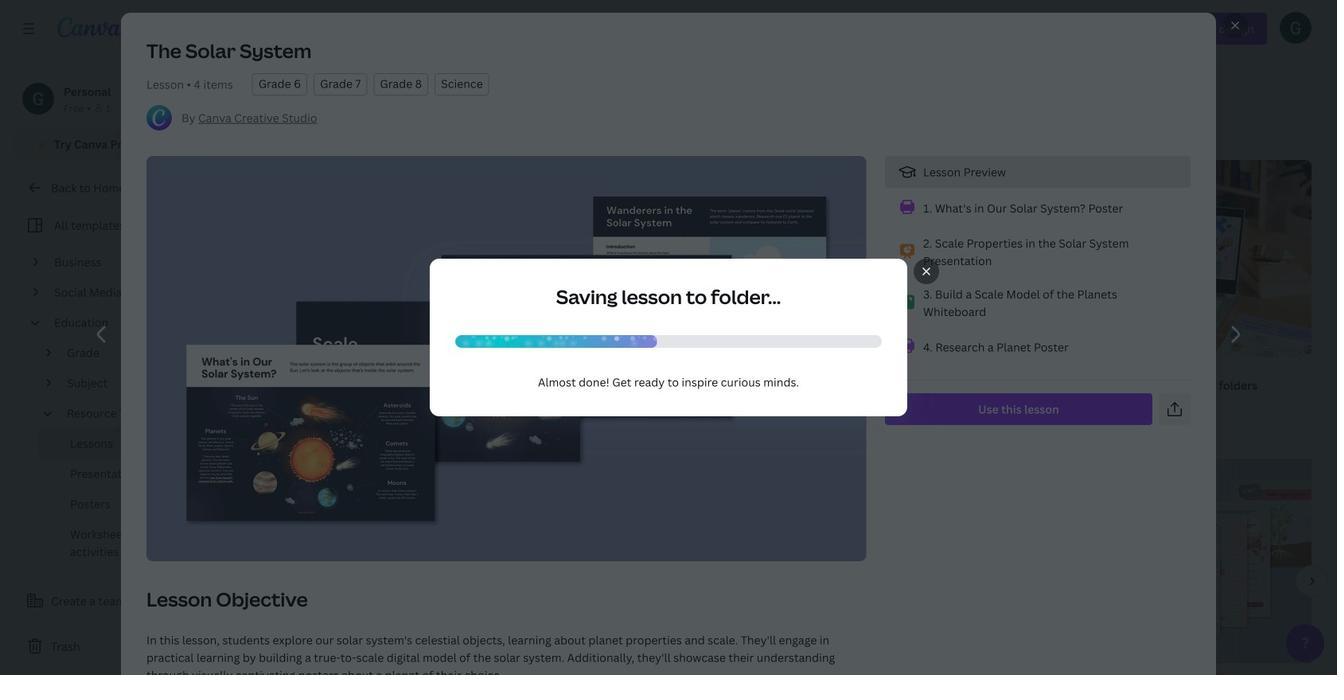 Task type: locate. For each thing, give the bounding box(es) containing it.
introduction to waves image
[[511, 460, 783, 663]]

list
[[886, 156, 1191, 364]]

the solar system image
[[802, 460, 1074, 663]]

life cycles image
[[220, 460, 492, 663]]



Task type: describe. For each thing, give the bounding box(es) containing it.
plant and human body systems image
[[1093, 460, 1338, 663]]



Task type: vqa. For each thing, say whether or not it's contained in the screenshot.
Introduction to Waves image
yes



